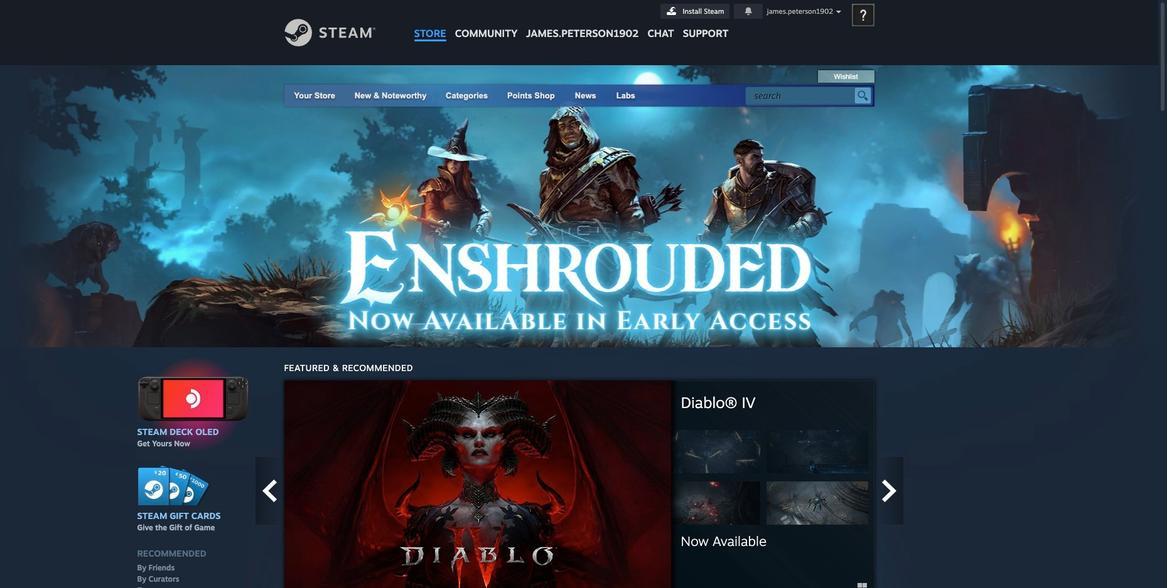 Task type: locate. For each thing, give the bounding box(es) containing it.
None search field
[[745, 87, 872, 105]]

search search field
[[754, 88, 852, 104]]

james.peterson1902 image
[[852, 4, 874, 26]]



Task type: vqa. For each thing, say whether or not it's contained in the screenshot.
-30%
no



Task type: describe. For each thing, give the bounding box(es) containing it.
link to the steam homepage image
[[284, 19, 395, 46]]

global menu navigation
[[410, 0, 733, 46]]

account menu navigation
[[661, 4, 848, 19]]



